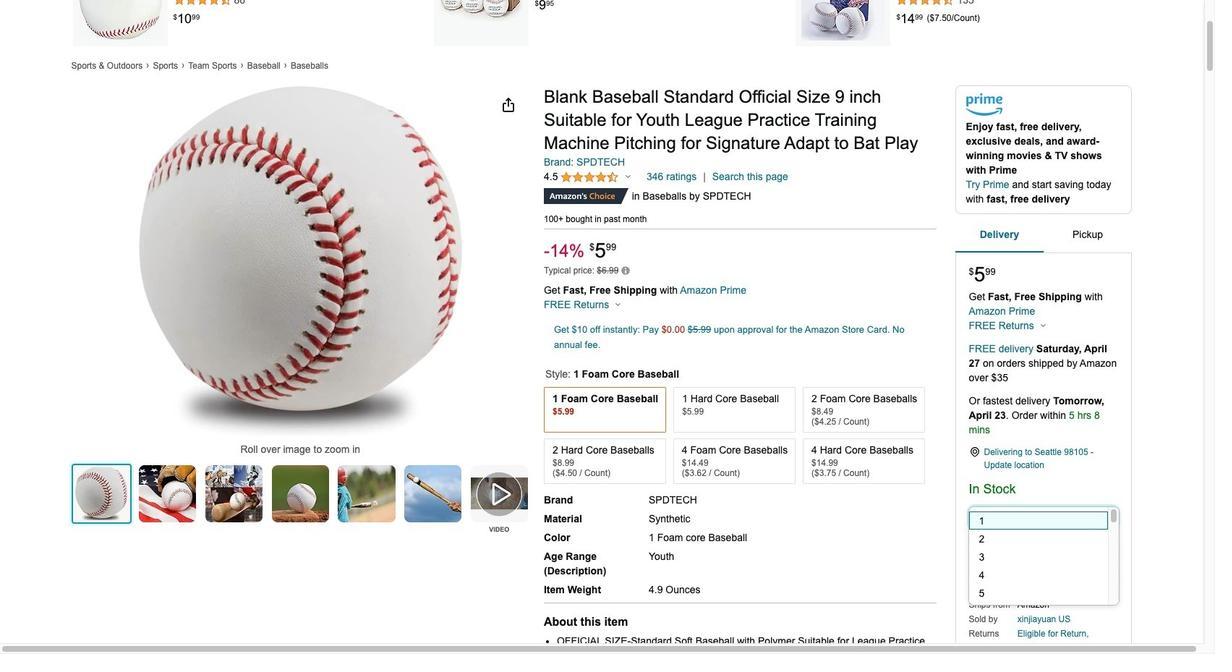Task type: vqa. For each thing, say whether or not it's contained in the screenshot.
the $ within -10% $ 192 95
no



Task type: describe. For each thing, give the bounding box(es) containing it.
premium quality blank leather baseball | unmarked, regulation size & weight | ideal for autographs, arts & crafts, souvenirs, image
[[78, 0, 162, 41]]

4 option from the top
[[968, 566, 1108, 584]]

rawlings | official league recreational use practice baseballs | olb3 | youth/8u | 3 count image
[[440, 0, 523, 41]]

amazon prime logo image
[[966, 93, 1002, 120]]

0 horizontal spatial popover image
[[616, 302, 621, 306]]

learn more about amazon pricing and savings image
[[621, 266, 630, 277]]

6 option from the top
[[968, 602, 1108, 620]]

1 option from the top
[[968, 512, 1108, 530]]



Task type: locate. For each thing, give the bounding box(es) containing it.
dropdown image
[[1104, 515, 1112, 520]]

list
[[60, 0, 1145, 46]]

1 horizontal spatial popover image
[[626, 174, 631, 178]]

tab list
[[955, 217, 1132, 254]]

1 vertical spatial popover image
[[616, 302, 621, 306]]

0 vertical spatial popover image
[[626, 174, 631, 178]]

blank baseball standard official size 9 inch suitable for youth league practice training machine pitching for signature adapt to bat play image
[[138, 86, 463, 436]]

3 option from the top
[[968, 548, 1108, 566]]

popover image
[[626, 174, 631, 178], [616, 302, 621, 306], [1041, 324, 1046, 327]]

list box
[[968, 512, 1108, 654]]

2 option from the top
[[968, 530, 1108, 548]]

None submit
[[73, 465, 130, 522], [139, 465, 196, 522], [205, 465, 263, 522], [272, 465, 329, 522], [338, 465, 395, 522], [404, 465, 462, 522], [471, 465, 528, 522], [73, 465, 130, 522], [139, 465, 196, 522], [205, 465, 263, 522], [272, 465, 329, 522], [338, 465, 395, 522], [404, 465, 462, 522], [471, 465, 528, 522]]

2 horizontal spatial popover image
[[1041, 324, 1046, 327]]

5 option from the top
[[968, 584, 1108, 602]]

jiobolion baseballs standard size leather covered unmarked suitable for training and practice hard sphere for american league image
[[802, 0, 885, 41]]

2 vertical spatial popover image
[[1041, 324, 1046, 327]]

option
[[968, 512, 1108, 530], [968, 530, 1108, 548], [968, 548, 1108, 566], [968, 566, 1108, 584], [968, 584, 1108, 602], [968, 602, 1108, 620]]

option group
[[540, 384, 937, 487]]



